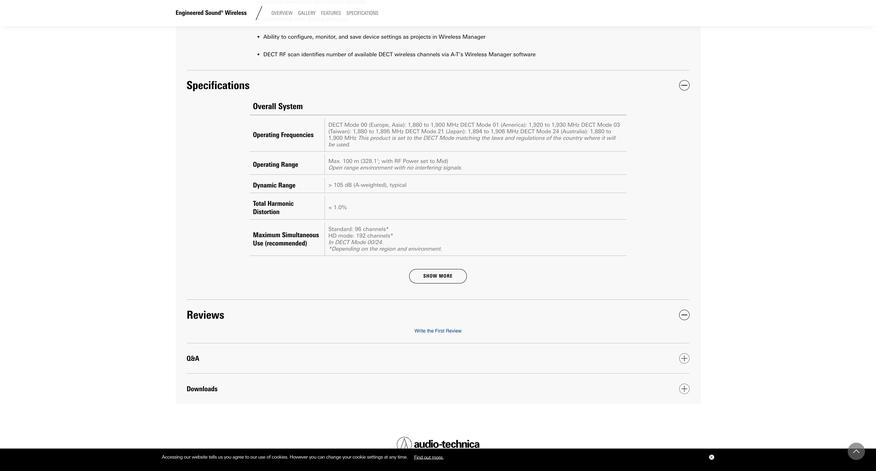 Task type: describe. For each thing, give the bounding box(es) containing it.
total
[[253, 199, 266, 208]]

> 105 db (a-weighted), typical
[[329, 182, 407, 188]]

mhz right 1,895
[[392, 128, 404, 135]]

>
[[329, 182, 332, 188]]

used.
[[337, 141, 351, 148]]

to inside the max. 100 m (328.1'; with rf power set to mid) open range environment with no interfering signals.
[[430, 158, 435, 164]]

store logo image
[[397, 437, 480, 453]]

agree
[[233, 455, 244, 460]]

weighted),
[[361, 182, 388, 188]]

find out more. link
[[409, 452, 449, 463]]

the down 1,930
[[553, 135, 562, 141]]

(america):
[[501, 122, 528, 128]]

the left laws
[[482, 135, 490, 141]]

no
[[407, 164, 414, 171]]

96
[[355, 226, 362, 233]]

0 horizontal spatial rf
[[280, 51, 286, 58]]

in
[[329, 239, 334, 246]]

mhz left this
[[345, 135, 357, 141]]

mode left 01
[[477, 122, 492, 128]]

operating frequencies
[[253, 131, 314, 139]]

channels* up 00/24. on the bottom left of page
[[363, 226, 389, 233]]

1 you from the left
[[224, 455, 232, 460]]

rf inside the max. 100 m (328.1'; with rf power set to mid) open range environment with no interfering signals.
[[395, 158, 402, 164]]

harmonic
[[268, 199, 294, 208]]

1 horizontal spatial wireless
[[439, 34, 461, 40]]

2 our from the left
[[251, 455, 257, 460]]

channels* up region
[[368, 233, 394, 239]]

range for operating range
[[281, 160, 299, 169]]

1,920
[[529, 122, 544, 128]]

03
[[614, 122, 621, 128]]

1 vertical spatial settings
[[367, 455, 383, 460]]

0 horizontal spatial 1,900
[[329, 135, 343, 141]]

show more
[[424, 273, 453, 279]]

mhz right the 1,906
[[507, 128, 519, 135]]

projects
[[411, 34, 431, 40]]

show
[[424, 273, 438, 279]]

via
[[442, 51, 449, 58]]

change
[[326, 455, 341, 460]]

simultaneous
[[282, 231, 319, 239]]

maximum
[[253, 231, 281, 239]]

website
[[192, 455, 208, 460]]

1 vertical spatial manager
[[489, 51, 512, 58]]

dect inside this product is set to the dect mode matching the laws and regulations of the country where it will be used.
[[424, 135, 438, 141]]

2 horizontal spatial 1,880
[[591, 128, 605, 135]]

00
[[361, 122, 368, 128]]

(europe,
[[369, 122, 391, 128]]

00/24.
[[368, 239, 384, 246]]

product
[[370, 135, 390, 141]]

db
[[345, 182, 352, 188]]

1 vertical spatial specifications
[[187, 79, 250, 92]]

gallery
[[298, 10, 316, 16]]

asia):
[[392, 122, 407, 128]]

1,894
[[468, 128, 483, 135]]

accessing our website tells us you agree to our use of cookies. however you can change your cookie settings at any time.
[[162, 455, 409, 460]]

max. 100 m (328.1'; with rf power set to mid) open range environment with no interfering signals.
[[329, 158, 463, 171]]

standard: 96 channels* hd mode: 192 channels* in dect mode 00/24. *depending on the region and environment.
[[329, 226, 442, 252]]

dect up be
[[329, 122, 343, 128]]

ability
[[264, 34, 280, 40]]

interfering
[[415, 164, 442, 171]]

signals.
[[443, 164, 463, 171]]

to right agree
[[245, 455, 249, 460]]

total harmonic distortion
[[253, 199, 294, 216]]

as
[[403, 34, 409, 40]]

and inside this product is set to the dect mode matching the laws and regulations of the country where it will be used.
[[505, 135, 515, 141]]

available
[[355, 51, 377, 58]]

typical
[[390, 182, 407, 188]]

mhz right "21"
[[447, 122, 459, 128]]

mode inside this product is set to the dect mode matching the laws and regulations of the country where it will be used.
[[440, 135, 454, 141]]

to right ability
[[281, 34, 287, 40]]

1,906
[[491, 128, 506, 135]]

features
[[321, 10, 341, 16]]

first
[[435, 328, 445, 334]]

compatible
[[264, 16, 293, 22]]

to inside this product is set to the dect mode matching the laws and regulations of the country where it will be used.
[[407, 135, 412, 141]]

0 horizontal spatial with
[[295, 16, 306, 22]]

operating for operating range
[[253, 160, 280, 169]]

your
[[343, 455, 352, 460]]

24
[[553, 128, 560, 135]]

overall
[[253, 101, 276, 111]]

dect up matching on the right top of page
[[461, 122, 475, 128]]

tells
[[209, 455, 217, 460]]

dect up where
[[582, 122, 596, 128]]

2 horizontal spatial with
[[394, 164, 406, 171]]

192
[[356, 233, 366, 239]]

dect right is
[[406, 128, 420, 135]]

1 our from the left
[[184, 455, 191, 460]]

wireless
[[395, 51, 416, 58]]

distortion
[[253, 208, 280, 216]]

find
[[414, 455, 423, 460]]

use
[[253, 239, 264, 247]]

software
[[514, 51, 536, 58]]

configure,
[[288, 34, 314, 40]]

channels
[[418, 51, 441, 58]]

write
[[415, 328, 426, 334]]

0 horizontal spatial manager
[[463, 34, 486, 40]]

and inside standard: 96 channels* hd mode: 192 channels* in dect mode 00/24. *depending on the region and environment.
[[397, 246, 407, 252]]

cookies.
[[272, 455, 289, 460]]

range
[[344, 164, 359, 171]]

1.0%
[[334, 204, 347, 211]]

standard:
[[329, 226, 354, 233]]

scan
[[288, 51, 300, 58]]

q&a
[[187, 355, 199, 363]]

max.
[[329, 158, 342, 164]]

<
[[329, 204, 332, 211]]



Task type: locate. For each thing, give the bounding box(es) containing it.
it
[[602, 135, 605, 141]]

settings
[[381, 34, 402, 40], [367, 455, 383, 460]]

1 vertical spatial range
[[279, 181, 296, 189]]

operating up dynamic
[[253, 160, 280, 169]]

of left 24
[[547, 135, 552, 141]]

0 vertical spatial wireless
[[225, 9, 247, 17]]

operating for operating frequencies
[[253, 131, 280, 139]]

set
[[398, 135, 405, 141], [421, 158, 429, 164]]

this
[[358, 135, 369, 141]]

mode left 03
[[598, 122, 613, 128]]

1 horizontal spatial our
[[251, 455, 257, 460]]

2 operating from the top
[[253, 160, 280, 169]]

the
[[414, 135, 422, 141], [482, 135, 490, 141], [553, 135, 562, 141], [370, 246, 378, 252], [427, 328, 434, 334]]

syslog
[[308, 16, 325, 22]]

our left "website"
[[184, 455, 191, 460]]

mode:
[[339, 233, 355, 239]]

wireless right in
[[439, 34, 461, 40]]

you right us
[[224, 455, 232, 460]]

0 horizontal spatial set
[[398, 135, 405, 141]]

rf left power
[[395, 158, 402, 164]]

be
[[329, 141, 335, 148]]

2 horizontal spatial and
[[505, 135, 515, 141]]

in
[[433, 34, 438, 40]]

105
[[334, 182, 344, 188]]

the right is
[[414, 135, 422, 141]]

monitor,
[[316, 34, 337, 40]]

1 vertical spatial wireless
[[439, 34, 461, 40]]

2 horizontal spatial of
[[547, 135, 552, 141]]

1,880 right (taiwan):
[[353, 128, 368, 135]]

overview
[[272, 10, 293, 16]]

operating range
[[253, 160, 299, 169]]

number
[[327, 51, 347, 58]]

(taiwan):
[[329, 128, 352, 135]]

plus image
[[682, 356, 688, 362]]

more
[[439, 273, 453, 279]]

0 horizontal spatial specifications
[[187, 79, 250, 92]]

set right power
[[421, 158, 429, 164]]

specifications
[[347, 10, 379, 16], [187, 79, 250, 92]]

range up harmonic
[[279, 181, 296, 189]]

downloads
[[187, 385, 218, 393]]

you left 'can'
[[309, 455, 317, 460]]

of inside this product is set to the dect mode matching the laws and regulations of the country where it will be used.
[[547, 135, 552, 141]]

can
[[318, 455, 325, 460]]

compatible with syslog protocol
[[264, 16, 348, 22]]

set right is
[[398, 135, 405, 141]]

0 vertical spatial operating
[[253, 131, 280, 139]]

1 horizontal spatial set
[[421, 158, 429, 164]]

2 horizontal spatial wireless
[[465, 51, 487, 58]]

use
[[258, 455, 266, 460]]

1 horizontal spatial manager
[[489, 51, 512, 58]]

mode left 24
[[537, 128, 552, 135]]

1,895
[[376, 128, 390, 135]]

settings left as
[[381, 34, 402, 40]]

1 horizontal spatial rf
[[395, 158, 402, 164]]

0 vertical spatial 1,900
[[431, 122, 445, 128]]

1 horizontal spatial you
[[309, 455, 317, 460]]

to right the 00
[[369, 128, 374, 135]]

1 horizontal spatial and
[[397, 246, 407, 252]]

(japan):
[[446, 128, 467, 135]]

power
[[403, 158, 419, 164]]

to left 24
[[545, 122, 550, 128]]

device
[[363, 34, 380, 40]]

engineered sound® wireless
[[176, 9, 247, 17]]

0 vertical spatial and
[[339, 34, 349, 40]]

range up dynamic range
[[281, 160, 299, 169]]

of right use
[[267, 455, 271, 460]]

with right (328.1';
[[382, 158, 393, 164]]

with
[[295, 16, 306, 22], [382, 158, 393, 164], [394, 164, 406, 171]]

0 vertical spatial of
[[348, 51, 353, 58]]

you
[[224, 455, 232, 460], [309, 455, 317, 460]]

0 horizontal spatial you
[[224, 455, 232, 460]]

dect inside standard: 96 channels* hd mode: 192 channels* in dect mode 00/24. *depending on the region and environment.
[[335, 239, 350, 246]]

0 vertical spatial rf
[[280, 51, 286, 58]]

dect rf scan identifies number of available dect wireless channels via a-t's wireless manager software
[[264, 51, 536, 58]]

(328.1';
[[361, 158, 380, 164]]

1 horizontal spatial specifications
[[347, 10, 379, 16]]

1 vertical spatial of
[[547, 135, 552, 141]]

m
[[354, 158, 359, 164]]

0 horizontal spatial of
[[267, 455, 271, 460]]

matching
[[456, 135, 480, 141]]

1,900 up max.
[[329, 135, 343, 141]]

and right region
[[397, 246, 407, 252]]

dect left 24
[[521, 128, 535, 135]]

dect left "21"
[[424, 135, 438, 141]]

identifies
[[302, 51, 325, 58]]

1 operating from the top
[[253, 131, 280, 139]]

21
[[438, 128, 445, 135]]

set inside this product is set to the dect mode matching the laws and regulations of the country where it will be used.
[[398, 135, 405, 141]]

channels*
[[363, 226, 389, 233], [368, 233, 394, 239]]

dynamic
[[253, 181, 277, 189]]

wireless right t's
[[465, 51, 487, 58]]

2 vertical spatial of
[[267, 455, 271, 460]]

1 vertical spatial operating
[[253, 160, 280, 169]]

protocol
[[326, 16, 348, 22]]

country
[[563, 135, 583, 141]]

dect down ability
[[264, 51, 278, 58]]

to right "1,894"
[[484, 128, 489, 135]]

0 horizontal spatial and
[[339, 34, 349, 40]]

0 vertical spatial specifications
[[347, 10, 379, 16]]

2 vertical spatial and
[[397, 246, 407, 252]]

*depending
[[329, 246, 360, 252]]

mode left "21"
[[422, 128, 437, 135]]

1,880
[[408, 122, 423, 128], [353, 128, 368, 135], [591, 128, 605, 135]]

range for dynamic range
[[279, 181, 296, 189]]

set inside the max. 100 m (328.1'; with rf power set to mid) open range environment with no interfering signals.
[[421, 158, 429, 164]]

wireless
[[225, 9, 247, 17], [439, 34, 461, 40], [465, 51, 487, 58]]

manager left software
[[489, 51, 512, 58]]

this product is set to the dect mode matching the laws and regulations of the country where it will be used.
[[329, 135, 616, 148]]

(a-
[[354, 182, 361, 188]]

< 1.0%
[[329, 204, 347, 211]]

minus image
[[682, 82, 688, 89]]

1,900 left (japan):
[[431, 122, 445, 128]]

dect mode 00 (europe, asia): 1,880 to 1,900 mhz dect mode 01 (america): 1,920 to 1,930 mhz dect mode 03 (taiwan): 1,880 to 1,895 mhz dect mode 21 (japan): 1,894 to 1,906 mhz dect mode 24 (australia): 1,880 to 1,900 mhz
[[329, 122, 621, 141]]

wireless right 'sound®'
[[225, 9, 247, 17]]

0 horizontal spatial 1,880
[[353, 128, 368, 135]]

manager
[[463, 34, 486, 40], [489, 51, 512, 58]]

write the first review
[[415, 328, 462, 334]]

1,880 left will
[[591, 128, 605, 135]]

0 vertical spatial range
[[281, 160, 299, 169]]

t's
[[457, 51, 464, 58]]

at
[[384, 455, 388, 460]]

0 horizontal spatial wireless
[[225, 9, 247, 17]]

with left no
[[394, 164, 406, 171]]

dect left wireless
[[379, 51, 393, 58]]

1 horizontal spatial of
[[348, 51, 353, 58]]

save
[[350, 34, 362, 40]]

plus image
[[682, 386, 688, 392]]

however
[[290, 455, 308, 460]]

divider line image
[[252, 6, 266, 20]]

manager up t's
[[463, 34, 486, 40]]

our left use
[[251, 455, 257, 460]]

mode inside standard: 96 channels* hd mode: 192 channels* in dect mode 00/24. *depending on the region and environment.
[[351, 239, 366, 246]]

1 horizontal spatial with
[[382, 158, 393, 164]]

accessing
[[162, 455, 183, 460]]

mode down 96
[[351, 239, 366, 246]]

overall system
[[253, 101, 303, 111]]

1 vertical spatial and
[[505, 135, 515, 141]]

0 horizontal spatial our
[[184, 455, 191, 460]]

2 vertical spatial wireless
[[465, 51, 487, 58]]

mode left the 00
[[345, 122, 360, 128]]

on
[[361, 246, 368, 252]]

cookie
[[353, 455, 366, 460]]

our
[[184, 455, 191, 460], [251, 455, 257, 460]]

0 vertical spatial set
[[398, 135, 405, 141]]

2 you from the left
[[309, 455, 317, 460]]

range
[[281, 160, 299, 169], [279, 181, 296, 189]]

operating
[[253, 131, 280, 139], [253, 160, 280, 169]]

1 vertical spatial set
[[421, 158, 429, 164]]

arrow up image
[[854, 449, 860, 455]]

system
[[279, 101, 303, 111]]

of right the number
[[348, 51, 353, 58]]

dect right in
[[335, 239, 350, 246]]

cross image
[[710, 456, 713, 459]]

will
[[607, 135, 616, 141]]

review
[[446, 328, 462, 334]]

mhz
[[447, 122, 459, 128], [568, 122, 580, 128], [392, 128, 404, 135], [507, 128, 519, 135], [345, 135, 357, 141]]

find out more.
[[414, 455, 444, 460]]

1,880 right asia):
[[408, 122, 423, 128]]

1 horizontal spatial 1,880
[[408, 122, 423, 128]]

1 vertical spatial 1,900
[[329, 135, 343, 141]]

laws
[[492, 135, 504, 141]]

1 horizontal spatial 1,900
[[431, 122, 445, 128]]

with left syslog
[[295, 16, 306, 22]]

of
[[348, 51, 353, 58], [547, 135, 552, 141], [267, 455, 271, 460]]

to left mid)
[[430, 158, 435, 164]]

1,930
[[552, 122, 566, 128]]

01
[[493, 122, 500, 128]]

mid)
[[437, 158, 449, 164]]

dect
[[264, 51, 278, 58], [379, 51, 393, 58], [329, 122, 343, 128], [461, 122, 475, 128], [582, 122, 596, 128], [406, 128, 420, 135], [521, 128, 535, 135], [424, 135, 438, 141], [335, 239, 350, 246]]

maximum simultaneous use (recommended)
[[253, 231, 319, 247]]

and left save
[[339, 34, 349, 40]]

and right laws
[[505, 135, 515, 141]]

the inside standard: 96 channels* hd mode: 192 channels* in dect mode 00/24. *depending on the region and environment.
[[370, 246, 378, 252]]

hd
[[329, 233, 337, 239]]

operating down overall
[[253, 131, 280, 139]]

to right is
[[407, 135, 412, 141]]

mhz up country
[[568, 122, 580, 128]]

rf left scan
[[280, 51, 286, 58]]

minus image
[[682, 312, 688, 318]]

frequencies
[[281, 131, 314, 139]]

0 vertical spatial manager
[[463, 34, 486, 40]]

out
[[424, 455, 431, 460]]

the left first
[[427, 328, 434, 334]]

reviews
[[187, 308, 224, 322]]

0 vertical spatial settings
[[381, 34, 402, 40]]

settings left "at"
[[367, 455, 383, 460]]

to right it
[[607, 128, 612, 135]]

to left "21"
[[424, 122, 429, 128]]

more.
[[432, 455, 444, 460]]

1 vertical spatial rf
[[395, 158, 402, 164]]

(recommended)
[[265, 239, 307, 247]]

mode left matching on the right top of page
[[440, 135, 454, 141]]

the right on
[[370, 246, 378, 252]]



Task type: vqa. For each thing, say whether or not it's contained in the screenshot.
Casual Listening
no



